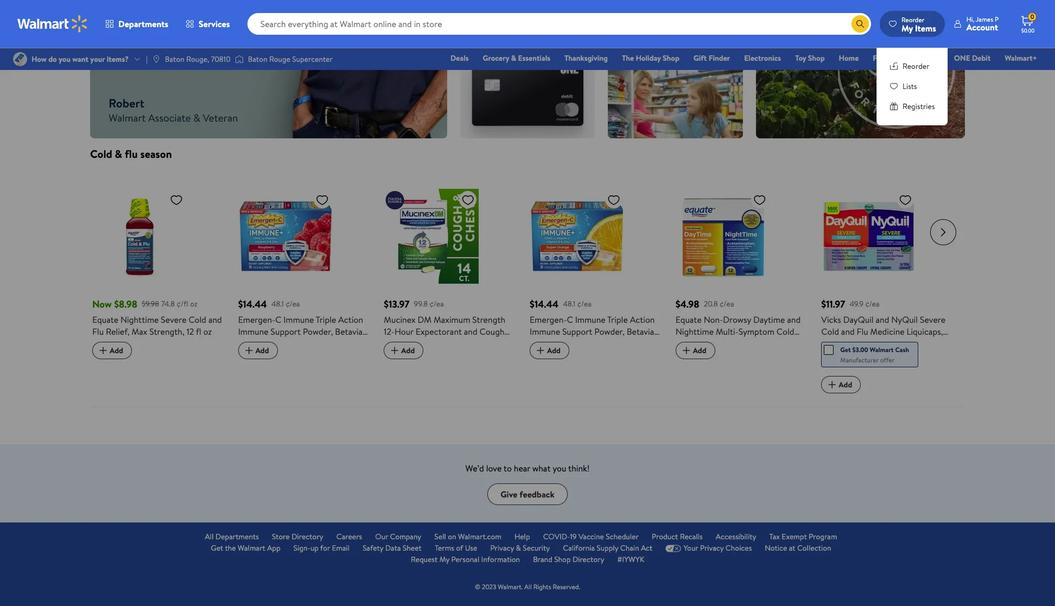 Task type: vqa. For each thing, say whether or not it's contained in the screenshot.
the – for Raspberry
yes



Task type: locate. For each thing, give the bounding box(es) containing it.
shop right toy
[[809, 53, 825, 64]]

the holiday shop link
[[618, 52, 685, 64]]

1 vertical spatial reorder
[[903, 61, 930, 72]]

count right 14
[[472, 338, 496, 350]]

1 horizontal spatial flu
[[857, 326, 869, 338]]

and left "cough"
[[464, 326, 478, 338]]

emergen- inside $14.44 48.1 ¢/ea emergen-c immune  triple action immune support powder, betavia (r), 1000mg vitamin c, b vitamins, vitamin d and antioxidants, raspberry – 30 count
[[238, 314, 276, 326]]

2 emergen- from the left
[[530, 314, 567, 326]]

30 inside $14.44 48.1 ¢/ea emergen-c immune  triple action immune support powder, betavia (r), 1000mg vitamin c, bvitamins, vitamin d and antioxidants, super orange – 30 count
[[567, 362, 577, 374]]

0 vertical spatial departments
[[118, 18, 168, 30]]

mucinex dm maximum strength 12-hour expectorant and cough suppressant tablets, 14 count image
[[384, 189, 479, 284]]

walmart image
[[17, 15, 88, 33]]

– inside $14.44 48.1 ¢/ea emergen-c immune  triple action immune support powder, betavia (r), 1000mg vitamin c, b vitamins, vitamin d and antioxidants, raspberry – 30 count
[[330, 362, 334, 374]]

0 vertical spatial &
[[511, 53, 517, 64]]

cold right strength, at left bottom
[[189, 314, 206, 326]]

1 vertical spatial &
[[115, 147, 122, 161]]

shop right 'holiday'
[[663, 53, 680, 64]]

& for privacy
[[516, 543, 521, 554]]

1 severe from the left
[[161, 314, 187, 326]]

add to favorites list, emergen-c immune  triple action immune support powder, betavia (r), 1000mg vitamin c, bvitamins, vitamin d and antioxidants, super orange – 30 count image
[[608, 193, 621, 207]]

product group
[[92, 167, 223, 394], [238, 167, 369, 394], [384, 167, 515, 394], [530, 167, 661, 394], [676, 167, 807, 394], [822, 167, 953, 394]]

30 for antioxidants,
[[567, 362, 577, 374]]

&
[[511, 53, 517, 64], [115, 147, 122, 161], [516, 543, 521, 554]]

¢/ea inside $11.97 49.9 ¢/ea vicks dayquil and nyquil severe cold and flu medicine liquicaps, over-the-counter medicine, 24 ct
[[866, 299, 880, 310]]

tax exempt program get the walmart app
[[211, 532, 838, 554]]

suppressant
[[384, 338, 430, 350]]

toy shop link
[[791, 52, 830, 64]]

2 action from the left
[[630, 314, 655, 326]]

1 horizontal spatial betavia
[[627, 326, 655, 338]]

1 horizontal spatial my
[[902, 22, 914, 34]]

action for emergen-c immune  triple action immune support powder, betavia (r), 1000mg vitamin c, b vitamins, vitamin d and antioxidants, raspberry – 30 count
[[339, 314, 363, 326]]

1 vertical spatial all
[[525, 583, 532, 592]]

all left rights
[[525, 583, 532, 592]]

1 vertical spatial get
[[211, 543, 223, 554]]

1 flu from the left
[[92, 326, 104, 338]]

thanksgiving
[[565, 53, 608, 64]]

& down help
[[516, 543, 521, 554]]

the
[[622, 53, 635, 64]]

1 product group from the left
[[92, 167, 223, 394]]

product group containing $4.98
[[676, 167, 807, 394]]

(r), inside $14.44 48.1 ¢/ea emergen-c immune  triple action immune support powder, betavia (r), 1000mg vitamin c, bvitamins, vitamin d and antioxidants, super orange – 30 count
[[530, 338, 544, 350]]

and right "orange"
[[570, 350, 583, 362]]

¢/ea for $11.97 49.9 ¢/ea vicks dayquil and nyquil severe cold and flu medicine liquicaps, over-the-counter medicine, 24 ct
[[866, 299, 880, 310]]

2 severe from the left
[[921, 314, 946, 326]]

0 horizontal spatial c
[[275, 314, 282, 326]]

0 horizontal spatial all
[[205, 532, 214, 543]]

24 inside $11.97 49.9 ¢/ea vicks dayquil and nyquil severe cold and flu medicine liquicaps, over-the-counter medicine, 24 ct
[[927, 338, 937, 350]]

c for vitamin
[[275, 314, 282, 326]]

powder, inside $14.44 48.1 ¢/ea emergen-c immune  triple action immune support powder, betavia (r), 1000mg vitamin c, bvitamins, vitamin d and antioxidants, super orange – 30 count
[[595, 326, 625, 338]]

c, inside $14.44 48.1 ¢/ea emergen-c immune  triple action immune support powder, betavia (r), 1000mg vitamin c, bvitamins, vitamin d and antioxidants, super orange – 30 count
[[610, 338, 618, 350]]

oz right ¢/fl
[[190, 299, 198, 310]]

1 horizontal spatial –
[[561, 362, 565, 374]]

company
[[390, 532, 422, 543]]

count down drowsy
[[720, 338, 744, 350]]

the-
[[842, 338, 857, 350]]

nighttime inside $4.98 20.8 ¢/ea equate non-drowsy daytime and nighttime multi-symptom cold caplets, 24 count
[[676, 326, 714, 338]]

24 right caplets,
[[709, 338, 718, 350]]

electronics
[[745, 53, 782, 64]]

1 horizontal spatial 48.1
[[563, 299, 576, 310]]

deals link
[[446, 52, 474, 64]]

¢/ea
[[286, 299, 300, 310], [430, 299, 444, 310], [578, 299, 592, 310], [720, 299, 735, 310], [866, 299, 880, 310]]

get left '$3.00'
[[841, 346, 852, 355]]

search icon image
[[857, 20, 865, 28]]

1 1000mg from the left
[[254, 338, 285, 350]]

14
[[462, 338, 470, 350]]

my inside notice at collection request my personal information
[[440, 555, 450, 566]]

0 horizontal spatial walmart
[[238, 543, 266, 554]]

$14.44 for $14.44 48.1 ¢/ea emergen-c immune  triple action immune support powder, betavia (r), 1000mg vitamin c, bvitamins, vitamin d and antioxidants, super orange – 30 count
[[530, 298, 559, 311]]

love
[[487, 463, 502, 475]]

emergen- up "orange"
[[530, 314, 567, 326]]

2 privacy from the left
[[701, 543, 724, 554]]

think!
[[569, 463, 590, 475]]

0 horizontal spatial add to cart image
[[243, 345, 256, 358]]

(r), up "orange"
[[530, 338, 544, 350]]

reorder up lists link
[[903, 61, 930, 72]]

1 horizontal spatial 30
[[567, 362, 577, 374]]

product
[[652, 532, 679, 543]]

d inside $14.44 48.1 ¢/ea emergen-c immune  triple action immune support powder, betavia (r), 1000mg vitamin c, bvitamins, vitamin d and antioxidants, super orange – 30 count
[[561, 350, 568, 362]]

brand
[[533, 555, 553, 566]]

add to cart image right super
[[680, 345, 693, 358]]

0 horizontal spatial add to cart image
[[97, 345, 110, 358]]

1 horizontal spatial shop
[[663, 53, 680, 64]]

6 product group from the left
[[822, 167, 953, 394]]

action inside $14.44 48.1 ¢/ea emergen-c immune  triple action immune support powder, betavia (r), 1000mg vitamin c, bvitamins, vitamin d and antioxidants, super orange – 30 count
[[630, 314, 655, 326]]

0 horizontal spatial –
[[330, 362, 334, 374]]

departments
[[118, 18, 168, 30], [216, 532, 259, 543]]

all up get the walmart app link
[[205, 532, 214, 543]]

0 horizontal spatial flu
[[92, 326, 104, 338]]

1 horizontal spatial triple
[[608, 314, 628, 326]]

24 inside $4.98 20.8 ¢/ea equate non-drowsy daytime and nighttime multi-symptom cold caplets, 24 count
[[709, 338, 718, 350]]

2023
[[482, 583, 497, 592]]

0 horizontal spatial (r),
[[238, 338, 252, 350]]

c, inside $14.44 48.1 ¢/ea emergen-c immune  triple action immune support powder, betavia (r), 1000mg vitamin c, b vitamins, vitamin d and antioxidants, raspberry – 30 count
[[318, 338, 326, 350]]

¢/ea inside $14.44 48.1 ¢/ea emergen-c immune  triple action immune support powder, betavia (r), 1000mg vitamin c, b vitamins, vitamin d and antioxidants, raspberry – 30 count
[[286, 299, 300, 310]]

expectorant
[[416, 326, 462, 338]]

c inside $14.44 48.1 ¢/ea emergen-c immune  triple action immune support powder, betavia (r), 1000mg vitamin c, bvitamins, vitamin d and antioxidants, super orange – 30 count
[[567, 314, 573, 326]]

privacy up "information"
[[491, 543, 514, 554]]

0 horizontal spatial triple
[[316, 314, 336, 326]]

2 support from the left
[[563, 326, 593, 338]]

severe up "ct"
[[921, 314, 946, 326]]

cold up 'get $3.00 walmart cash' checkbox
[[822, 326, 840, 338]]

count right "orange"
[[579, 362, 603, 374]]

lists
[[903, 81, 918, 92]]

oz
[[190, 299, 198, 310], [203, 326, 212, 338]]

0 horizontal spatial oz
[[190, 299, 198, 310]]

nighttime down $9.98
[[121, 314, 159, 326]]

1000mg
[[254, 338, 285, 350], [546, 338, 577, 350]]

– for orange
[[561, 362, 565, 374]]

reorder inside reorder my items
[[902, 15, 925, 24]]

emergen- for emergen-c immune  triple action immune support powder, betavia (r), 1000mg vitamin c, b vitamins, vitamin d and antioxidants, raspberry – 30 count
[[238, 314, 276, 326]]

product group containing $11.97
[[822, 167, 953, 394]]

immune
[[284, 314, 314, 326], [576, 314, 606, 326], [238, 326, 269, 338], [530, 326, 561, 338]]

deals
[[451, 53, 469, 64]]

1 d from the left
[[306, 350, 313, 362]]

0 horizontal spatial my
[[440, 555, 450, 566]]

1 triple from the left
[[316, 314, 336, 326]]

severe inside $11.97 49.9 ¢/ea vicks dayquil and nyquil severe cold and flu medicine liquicaps, over-the-counter medicine, 24 ct
[[921, 314, 946, 326]]

program
[[809, 532, 838, 543]]

4 product group from the left
[[530, 167, 661, 394]]

1 horizontal spatial d
[[561, 350, 568, 362]]

1 c from the left
[[275, 314, 282, 326]]

get
[[841, 346, 852, 355], [211, 543, 223, 554]]

1 horizontal spatial directory
[[573, 555, 605, 566]]

0 $0.00
[[1022, 12, 1035, 34]]

– inside $14.44 48.1 ¢/ea emergen-c immune  triple action immune support powder, betavia (r), 1000mg vitamin c, bvitamins, vitamin d and antioxidants, super orange – 30 count
[[561, 362, 565, 374]]

add to cart image down relief, in the left of the page
[[97, 345, 110, 358]]

you
[[553, 463, 567, 475]]

action up bvitamins, at the bottom of page
[[630, 314, 655, 326]]

2 c from the left
[[567, 314, 573, 326]]

and right fl
[[209, 314, 222, 326]]

2 c, from the left
[[610, 338, 618, 350]]

drowsy
[[724, 314, 752, 326]]

equate inside $4.98 20.8 ¢/ea equate non-drowsy daytime and nighttime multi-symptom cold caplets, 24 count
[[676, 314, 702, 326]]

powder, for b
[[303, 326, 333, 338]]

1 emergen- from the left
[[238, 314, 276, 326]]

1 horizontal spatial 1000mg
[[546, 338, 577, 350]]

Search search field
[[247, 13, 872, 35]]

departments button
[[97, 11, 177, 37]]

my left items
[[902, 22, 914, 34]]

triple inside $14.44 48.1 ¢/ea emergen-c immune  triple action immune support powder, betavia (r), 1000mg vitamin c, b vitamins, vitamin d and antioxidants, raspberry – 30 count
[[316, 314, 336, 326]]

our company link
[[375, 532, 422, 543]]

2 ¢/ea from the left
[[430, 299, 444, 310]]

over-
[[822, 338, 842, 350]]

0 horizontal spatial d
[[306, 350, 313, 362]]

¢/fl
[[177, 299, 188, 310]]

20.8
[[704, 299, 718, 310]]

and left b in the bottom of the page
[[315, 350, 328, 362]]

2 vertical spatial &
[[516, 543, 521, 554]]

equate down now
[[92, 314, 119, 326]]

add to favorites list, emergen-c immune  triple action immune support powder, betavia (r), 1000mg vitamin c, b vitamins, vitamin d and antioxidants, raspberry – 30 count image
[[316, 193, 329, 207]]

now
[[92, 298, 112, 311]]

antioxidants, left raspberry on the left bottom of the page
[[238, 362, 287, 374]]

and
[[209, 314, 222, 326], [788, 314, 801, 326], [876, 314, 890, 326], [464, 326, 478, 338], [842, 326, 855, 338], [315, 350, 328, 362], [570, 350, 583, 362]]

powder, inside $14.44 48.1 ¢/ea emergen-c immune  triple action immune support powder, betavia (r), 1000mg vitamin c, b vitamins, vitamin d and antioxidants, raspberry – 30 count
[[303, 326, 333, 338]]

notice at collection link
[[766, 543, 832, 555]]

my
[[902, 22, 914, 34], [440, 555, 450, 566]]

1 vertical spatial walmart
[[238, 543, 266, 554]]

c inside $14.44 48.1 ¢/ea emergen-c immune  triple action immune support powder, betavia (r), 1000mg vitamin c, b vitamins, vitamin d and antioxidants, raspberry – 30 count
[[275, 314, 282, 326]]

$11.97
[[822, 298, 846, 311]]

count inside $14.44 48.1 ¢/ea emergen-c immune  triple action immune support powder, betavia (r), 1000mg vitamin c, bvitamins, vitamin d and antioxidants, super orange – 30 count
[[579, 362, 603, 374]]

emergen- for emergen-c immune  triple action immune support powder, betavia (r), 1000mg vitamin c, bvitamins, vitamin d and antioxidants, super orange – 30 count
[[530, 314, 567, 326]]

count inside $4.98 20.8 ¢/ea equate non-drowsy daytime and nighttime multi-symptom cold caplets, 24 count
[[720, 338, 744, 350]]

1 support from the left
[[271, 326, 301, 338]]

1 horizontal spatial privacy
[[701, 543, 724, 554]]

1 horizontal spatial $14.44
[[530, 298, 559, 311]]

0 vertical spatial reorder
[[902, 15, 925, 24]]

hour
[[395, 326, 414, 338]]

2 24 from the left
[[927, 338, 937, 350]]

0 horizontal spatial equate
[[92, 314, 119, 326]]

0 horizontal spatial 1000mg
[[254, 338, 285, 350]]

registries
[[903, 101, 936, 112]]

1000mg inside $14.44 48.1 ¢/ea emergen-c immune  triple action immune support powder, betavia (r), 1000mg vitamin c, b vitamins, vitamin d and antioxidants, raspberry – 30 count
[[254, 338, 285, 350]]

reorder for reorder
[[903, 61, 930, 72]]

0 horizontal spatial powder,
[[303, 326, 333, 338]]

flu
[[92, 326, 104, 338], [857, 326, 869, 338]]

offer
[[881, 356, 895, 365]]

triple up b in the bottom of the page
[[316, 314, 336, 326]]

flu left relief, in the left of the page
[[92, 326, 104, 338]]

cold inside $11.97 49.9 ¢/ea vicks dayquil and nyquil severe cold and flu medicine liquicaps, over-the-counter medicine, 24 ct
[[822, 326, 840, 338]]

¢/ea for $14.44 48.1 ¢/ea emergen-c immune  triple action immune support powder, betavia (r), 1000mg vitamin c, b vitamins, vitamin d and antioxidants, raspberry – 30 count
[[286, 299, 300, 310]]

0 horizontal spatial 48.1
[[272, 299, 284, 310]]

$14.44 inside $14.44 48.1 ¢/ea emergen-c immune  triple action immune support powder, betavia (r), 1000mg vitamin c, bvitamins, vitamin d and antioxidants, super orange – 30 count
[[530, 298, 559, 311]]

count down vitamins,
[[238, 374, 262, 386]]

$14.44 inside $14.44 48.1 ¢/ea emergen-c immune  triple action immune support powder, betavia (r), 1000mg vitamin c, b vitamins, vitamin d and antioxidants, raspberry – 30 count
[[238, 298, 267, 311]]

0 horizontal spatial directory
[[292, 532, 324, 543]]

(r), right fl
[[238, 338, 252, 350]]

add
[[110, 346, 123, 356], [256, 346, 269, 356], [402, 346, 415, 356], [548, 346, 561, 356], [693, 346, 707, 356], [839, 380, 853, 391]]

get $3.00 walmart cash walmart plus, element
[[825, 345, 910, 356]]

support inside $14.44 48.1 ¢/ea emergen-c immune  triple action immune support powder, betavia (r), 1000mg vitamin c, b vitamins, vitamin d and antioxidants, raspberry – 30 count
[[271, 326, 301, 338]]

severe inside now $8.98 $9.98 74.8 ¢/fl oz equate nighttime severe cold and flu relief, max strength, 12 fl oz
[[161, 314, 187, 326]]

cold
[[90, 147, 112, 161], [189, 314, 206, 326], [777, 326, 795, 338], [822, 326, 840, 338]]

action left 12-
[[339, 314, 363, 326]]

& right grocery
[[511, 53, 517, 64]]

directory down california
[[573, 555, 605, 566]]

1 horizontal spatial all
[[525, 583, 532, 592]]

2 48.1 from the left
[[563, 299, 576, 310]]

super
[[636, 350, 658, 362]]

1 horizontal spatial severe
[[921, 314, 946, 326]]

0 horizontal spatial antioxidants,
[[238, 362, 287, 374]]

1 horizontal spatial support
[[563, 326, 593, 338]]

cold right symptom
[[777, 326, 795, 338]]

c, for b
[[318, 338, 326, 350]]

$8.98
[[114, 298, 137, 311]]

¢/ea inside $4.98 20.8 ¢/ea equate non-drowsy daytime and nighttime multi-symptom cold caplets, 24 count
[[720, 299, 735, 310]]

1 horizontal spatial equate
[[676, 314, 702, 326]]

shop right brand
[[555, 555, 571, 566]]

1 horizontal spatial 24
[[927, 338, 937, 350]]

shop for toy shop
[[809, 53, 825, 64]]

0 horizontal spatial severe
[[161, 314, 187, 326]]

¢/ea inside $13.97 99.8 ¢/ea mucinex dm maximum strength 12-hour expectorant and cough suppressant tablets, 14 count
[[430, 299, 444, 310]]

safety
[[363, 543, 384, 554]]

and inside $13.97 99.8 ¢/ea mucinex dm maximum strength 12-hour expectorant and cough suppressant tablets, 14 count
[[464, 326, 478, 338]]

walmart right the
[[238, 543, 266, 554]]

– right "orange"
[[561, 362, 565, 374]]

triple inside $14.44 48.1 ¢/ea emergen-c immune  triple action immune support powder, betavia (r), 1000mg vitamin c, bvitamins, vitamin d and antioxidants, super orange – 30 count
[[608, 314, 628, 326]]

count inside $13.97 99.8 ¢/ea mucinex dm maximum strength 12-hour expectorant and cough suppressant tablets, 14 count
[[472, 338, 496, 350]]

2 $14.44 from the left
[[530, 298, 559, 311]]

1 horizontal spatial (r),
[[530, 338, 544, 350]]

1 horizontal spatial nighttime
[[676, 326, 714, 338]]

1000mg inside $14.44 48.1 ¢/ea emergen-c immune  triple action immune support powder, betavia (r), 1000mg vitamin c, bvitamins, vitamin d and antioxidants, super orange – 30 count
[[546, 338, 577, 350]]

0 horizontal spatial action
[[339, 314, 363, 326]]

walmart
[[870, 346, 894, 355], [238, 543, 266, 554]]

betavia right b in the bottom of the page
[[335, 326, 363, 338]]

1 30 from the left
[[336, 362, 346, 374]]

1 horizontal spatial add to cart image
[[389, 345, 402, 358]]

support for d
[[563, 326, 593, 338]]

reorder my items
[[902, 15, 937, 34]]

2 add to cart image from the left
[[389, 345, 402, 358]]

2 triple from the left
[[608, 314, 628, 326]]

1 powder, from the left
[[303, 326, 333, 338]]

product group containing $13.97
[[384, 167, 515, 394]]

2 horizontal spatial shop
[[809, 53, 825, 64]]

1 horizontal spatial c,
[[610, 338, 618, 350]]

2 30 from the left
[[567, 362, 577, 374]]

1 horizontal spatial action
[[630, 314, 655, 326]]

$14.44 48.1 ¢/ea emergen-c immune  triple action immune support powder, betavia (r), 1000mg vitamin c, b vitamins, vitamin d and antioxidants, raspberry – 30 count
[[238, 298, 363, 386]]

24 left "ct"
[[927, 338, 937, 350]]

daytime
[[754, 314, 786, 326]]

1 action from the left
[[339, 314, 363, 326]]

california supply chain act
[[563, 543, 653, 554]]

c, left bvitamins, at the bottom of page
[[610, 338, 618, 350]]

0 vertical spatial my
[[902, 22, 914, 34]]

reorder inside reorder link
[[903, 61, 930, 72]]

the holiday shop
[[622, 53, 680, 64]]

5 product group from the left
[[676, 167, 807, 394]]

1 horizontal spatial powder,
[[595, 326, 625, 338]]

2 equate from the left
[[676, 314, 702, 326]]

betavia inside $14.44 48.1 ¢/ea emergen-c immune  triple action immune support powder, betavia (r), 1000mg vitamin c, bvitamins, vitamin d and antioxidants, super orange – 30 count
[[627, 326, 655, 338]]

one debit
[[955, 53, 991, 64]]

48.1 for $14.44 48.1 ¢/ea emergen-c immune  triple action immune support powder, betavia (r), 1000mg vitamin c, bvitamins, vitamin d and antioxidants, super orange – 30 count
[[563, 299, 576, 310]]

manufacturer
[[841, 356, 879, 365]]

2 (r), from the left
[[530, 338, 544, 350]]

triple for bvitamins,
[[608, 314, 628, 326]]

30 right raspberry on the left bottom of the page
[[336, 362, 346, 374]]

1 horizontal spatial c
[[567, 314, 573, 326]]

and right daytime
[[788, 314, 801, 326]]

1 betavia from the left
[[335, 326, 363, 338]]

privacy right "your"
[[701, 543, 724, 554]]

1 horizontal spatial antioxidants,
[[585, 350, 634, 362]]

emergen- up vitamins,
[[238, 314, 276, 326]]

add to cart image for $13.97
[[389, 345, 402, 358]]

orange
[[530, 362, 559, 374]]

– right raspberry on the left bottom of the page
[[330, 362, 334, 374]]

0 horizontal spatial 24
[[709, 338, 718, 350]]

c, left b in the bottom of the page
[[318, 338, 326, 350]]

emergen-c immune  triple action immune support powder, betavia (r), 1000mg vitamin c, b vitamins, vitamin d and antioxidants, raspberry – 30 count image
[[238, 189, 333, 284]]

1 add to cart image from the left
[[97, 345, 110, 358]]

1 equate from the left
[[92, 314, 119, 326]]

0 vertical spatial walmart
[[870, 346, 894, 355]]

d inside $14.44 48.1 ¢/ea emergen-c immune  triple action immune support powder, betavia (r), 1000mg vitamin c, b vitamins, vitamin d and antioxidants, raspberry – 30 count
[[306, 350, 313, 362]]

registries link
[[890, 101, 936, 112]]

1 $14.44 from the left
[[238, 298, 267, 311]]

2 1000mg from the left
[[546, 338, 577, 350]]

49.9
[[850, 299, 864, 310]]

0 horizontal spatial support
[[271, 326, 301, 338]]

0 horizontal spatial betavia
[[335, 326, 363, 338]]

2 flu from the left
[[857, 326, 869, 338]]

up
[[311, 543, 319, 554]]

equate nighttime severe cold and flu relief, max strength, 12 fl oz image
[[92, 189, 187, 284]]

strength,
[[149, 326, 185, 338]]

Walmart Site-Wide search field
[[247, 13, 872, 35]]

1 horizontal spatial get
[[841, 346, 852, 355]]

and right the vicks
[[842, 326, 855, 338]]

¢/ea inside $14.44 48.1 ¢/ea emergen-c immune  triple action immune support powder, betavia (r), 1000mg vitamin c, bvitamins, vitamin d and antioxidants, super orange – 30 count
[[578, 299, 592, 310]]

exempt
[[782, 532, 808, 543]]

0 horizontal spatial c,
[[318, 338, 326, 350]]

1 (r), from the left
[[238, 338, 252, 350]]

betavia inside $14.44 48.1 ¢/ea emergen-c immune  triple action immune support powder, betavia (r), 1000mg vitamin c, b vitamins, vitamin d and antioxidants, raspberry – 30 count
[[335, 326, 363, 338]]

sell
[[435, 532, 446, 543]]

add to favorites list, equate nighttime severe cold and flu relief, max strength, 12 fl oz image
[[170, 193, 183, 207]]

hi, james p account
[[967, 15, 999, 33]]

30 inside $14.44 48.1 ¢/ea emergen-c immune  triple action immune support powder, betavia (r), 1000mg vitamin c, b vitamins, vitamin d and antioxidants, raspberry – 30 count
[[336, 362, 346, 374]]

& for cold
[[115, 147, 122, 161]]

2 product group from the left
[[238, 167, 369, 394]]

add to cart image
[[243, 345, 256, 358], [534, 345, 548, 358], [826, 379, 839, 392]]

3 product group from the left
[[384, 167, 515, 394]]

0 horizontal spatial privacy
[[491, 543, 514, 554]]

add to favorites list, equate non-drowsy daytime and nighttime multi-symptom cold caplets, 24 count image
[[754, 193, 767, 207]]

1 – from the left
[[330, 362, 334, 374]]

d
[[306, 350, 313, 362], [561, 350, 568, 362]]

0 horizontal spatial 30
[[336, 362, 346, 374]]

48.1 inside $14.44 48.1 ¢/ea emergen-c immune  triple action immune support powder, betavia (r), 1000mg vitamin c, bvitamins, vitamin d and antioxidants, super orange – 30 count
[[563, 299, 576, 310]]

1 vertical spatial my
[[440, 555, 450, 566]]

1 48.1 from the left
[[272, 299, 284, 310]]

(r), for vitamin
[[530, 338, 544, 350]]

betavia up super
[[627, 326, 655, 338]]

cold & flu season
[[90, 147, 172, 161]]

flu inside $11.97 49.9 ¢/ea vicks dayquil and nyquil severe cold and flu medicine liquicaps, over-the-counter medicine, 24 ct
[[857, 326, 869, 338]]

5 ¢/ea from the left
[[866, 299, 880, 310]]

1 ¢/ea from the left
[[286, 299, 300, 310]]

antioxidants, inside $14.44 48.1 ¢/ea emergen-c immune  triple action immune support powder, betavia (r), 1000mg vitamin c, b vitamins, vitamin d and antioxidants, raspberry – 30 count
[[238, 362, 287, 374]]

2 – from the left
[[561, 362, 565, 374]]

reorder up registry link
[[902, 15, 925, 24]]

flu right the-
[[857, 326, 869, 338]]

2 horizontal spatial add to cart image
[[680, 345, 693, 358]]

–
[[330, 362, 334, 374], [561, 362, 565, 374]]

0 horizontal spatial $14.44
[[238, 298, 267, 311]]

add to cart image
[[97, 345, 110, 358], [389, 345, 402, 358], [680, 345, 693, 358]]

cough
[[480, 326, 505, 338]]

and inside $4.98 20.8 ¢/ea equate non-drowsy daytime and nighttime multi-symptom cold caplets, 24 count
[[788, 314, 801, 326]]

1 horizontal spatial departments
[[216, 532, 259, 543]]

betavia for b
[[335, 326, 363, 338]]

add to favorites list, vicks dayquil and nyquil severe cold and flu medicine liquicaps, over-the-counter medicine, 24 ct image
[[900, 193, 913, 207]]

action inside $14.44 48.1 ¢/ea emergen-c immune  triple action immune support powder, betavia (r), 1000mg vitamin c, b vitamins, vitamin d and antioxidants, raspberry – 30 count
[[339, 314, 363, 326]]

support inside $14.44 48.1 ¢/ea emergen-c immune  triple action immune support powder, betavia (r), 1000mg vitamin c, bvitamins, vitamin d and antioxidants, super orange – 30 count
[[563, 326, 593, 338]]

our
[[375, 532, 388, 543]]

& left flu
[[115, 147, 122, 161]]

one
[[955, 53, 971, 64]]

d right "orange"
[[561, 350, 568, 362]]

3 ¢/ea from the left
[[578, 299, 592, 310]]

triple up bvitamins, at the bottom of page
[[608, 314, 628, 326]]

3 add to cart image from the left
[[680, 345, 693, 358]]

add to cart image down 12-
[[389, 345, 402, 358]]

0 horizontal spatial nighttime
[[121, 314, 159, 326]]

(r), inside $14.44 48.1 ¢/ea emergen-c immune  triple action immune support powder, betavia (r), 1000mg vitamin c, b vitamins, vitamin d and antioxidants, raspberry – 30 count
[[238, 338, 252, 350]]

your
[[684, 543, 699, 554]]

our company
[[375, 532, 422, 543]]

collection
[[798, 543, 832, 554]]

2 powder, from the left
[[595, 326, 625, 338]]

cold left flu
[[90, 147, 112, 161]]

triple for b
[[316, 314, 336, 326]]

equate down $4.98
[[676, 314, 702, 326]]

0 horizontal spatial shop
[[555, 555, 571, 566]]

emergen- inside $14.44 48.1 ¢/ea emergen-c immune  triple action immune support powder, betavia (r), 1000mg vitamin c, bvitamins, vitamin d and antioxidants, super orange – 30 count
[[530, 314, 567, 326]]

antioxidants, left super
[[585, 350, 634, 362]]

1 horizontal spatial emergen-
[[530, 314, 567, 326]]

action
[[339, 314, 363, 326], [630, 314, 655, 326]]

nighttime down $4.98
[[676, 326, 714, 338]]

30 right "orange"
[[567, 362, 577, 374]]

1 24 from the left
[[709, 338, 718, 350]]

and inside $14.44 48.1 ¢/ea emergen-c immune  triple action immune support powder, betavia (r), 1000mg vitamin c, bvitamins, vitamin d and antioxidants, super orange – 30 count
[[570, 350, 583, 362]]

get left the
[[211, 543, 223, 554]]

0 horizontal spatial departments
[[118, 18, 168, 30]]

1 privacy from the left
[[491, 543, 514, 554]]

1 c, from the left
[[318, 338, 326, 350]]

2 d from the left
[[561, 350, 568, 362]]

d left b in the bottom of the page
[[306, 350, 313, 362]]

information
[[482, 555, 520, 566]]

c,
[[318, 338, 326, 350], [610, 338, 618, 350]]

severe down 74.8
[[161, 314, 187, 326]]

my down terms
[[440, 555, 450, 566]]

2 betavia from the left
[[627, 326, 655, 338]]

1 horizontal spatial add to cart image
[[534, 345, 548, 358]]

vicks dayquil and nyquil severe cold and flu medicine liquicaps, over-the-counter medicine, 24 ct image
[[822, 189, 917, 284]]

departments inside dropdown button
[[118, 18, 168, 30]]

my inside reorder my items
[[902, 22, 914, 34]]

oz right fl
[[203, 326, 212, 338]]

give feedback button
[[488, 484, 568, 506]]

48.1 inside $14.44 48.1 ¢/ea emergen-c immune  triple action immune support powder, betavia (r), 1000mg vitamin c, b vitamins, vitamin d and antioxidants, raspberry – 30 count
[[272, 299, 284, 310]]

0 horizontal spatial emergen-
[[238, 314, 276, 326]]

hi,
[[967, 15, 975, 24]]

1 vertical spatial oz
[[203, 326, 212, 338]]

walmart up offer
[[870, 346, 894, 355]]

directory up sign-
[[292, 532, 324, 543]]

accessibility
[[716, 532, 757, 543]]

terms of use link
[[435, 543, 478, 555]]

$0.00
[[1022, 27, 1035, 34]]

0 horizontal spatial get
[[211, 543, 223, 554]]

4 ¢/ea from the left
[[720, 299, 735, 310]]



Task type: describe. For each thing, give the bounding box(es) containing it.
¢/ea for $14.44 48.1 ¢/ea emergen-c immune  triple action immune support powder, betavia (r), 1000mg vitamin c, bvitamins, vitamin d and antioxidants, super orange – 30 count
[[578, 299, 592, 310]]

fashion
[[874, 53, 899, 64]]

walmart+ link
[[1001, 52, 1043, 64]]

supply
[[597, 543, 619, 554]]

safety data sheet link
[[363, 543, 422, 555]]

cold inside $4.98 20.8 ¢/ea equate non-drowsy daytime and nighttime multi-symptom cold caplets, 24 count
[[777, 326, 795, 338]]

grocery & essentials link
[[478, 52, 556, 64]]

equate non-drowsy daytime and nighttime multi-symptom cold caplets, 24 count image
[[676, 189, 771, 284]]

learn more link
[[473, 13, 511, 24]]

store directory
[[272, 532, 324, 543]]

lists link
[[890, 81, 936, 92]]

give
[[501, 489, 518, 501]]

19
[[570, 532, 577, 543]]

shop for brand shop directory
[[555, 555, 571, 566]]

reserved.
[[553, 583, 581, 592]]

liquicaps,
[[907, 326, 944, 338]]

symptom
[[739, 326, 775, 338]]

b
[[328, 338, 334, 350]]

$13.97
[[384, 298, 410, 311]]

maximum
[[434, 314, 471, 326]]

debit
[[973, 53, 991, 64]]

california
[[563, 543, 595, 554]]

& for grocery
[[511, 53, 517, 64]]

0 vertical spatial all
[[205, 532, 214, 543]]

walmart inside tax exempt program get the walmart app
[[238, 543, 266, 554]]

manufacturer offer
[[841, 356, 895, 365]]

recalls
[[680, 532, 703, 543]]

holiday
[[636, 53, 661, 64]]

flu inside now $8.98 $9.98 74.8 ¢/fl oz equate nighttime severe cold and flu relief, max strength, 12 fl oz
[[92, 326, 104, 338]]

and inside now $8.98 $9.98 74.8 ¢/fl oz equate nighttime severe cold and flu relief, max strength, 12 fl oz
[[209, 314, 222, 326]]

support for vitamin
[[271, 326, 301, 338]]

©
[[475, 583, 481, 592]]

1 horizontal spatial walmart
[[870, 346, 894, 355]]

registry link
[[908, 52, 946, 64]]

48.1 for $14.44 48.1 ¢/ea emergen-c immune  triple action immune support powder, betavia (r), 1000mg vitamin c, b vitamins, vitamin d and antioxidants, raspberry – 30 count
[[272, 299, 284, 310]]

$14.44 for $14.44 48.1 ¢/ea emergen-c immune  triple action immune support powder, betavia (r), 1000mg vitamin c, b vitamins, vitamin d and antioxidants, raspberry – 30 count
[[238, 298, 267, 311]]

services button
[[177, 11, 239, 37]]

equate inside now $8.98 $9.98 74.8 ¢/fl oz equate nighttime severe cold and flu relief, max strength, 12 fl oz
[[92, 314, 119, 326]]

your privacy choices
[[684, 543, 752, 554]]

vicks
[[822, 314, 842, 326]]

counter
[[857, 338, 887, 350]]

covid-
[[544, 532, 570, 543]]

sell on walmart.com
[[435, 532, 502, 543]]

we'd
[[466, 463, 484, 475]]

hear
[[514, 463, 531, 475]]

california supply chain act link
[[563, 543, 653, 555]]

(r), for vitamins,
[[238, 338, 252, 350]]

c for d
[[567, 314, 573, 326]]

action for emergen-c immune  triple action immune support powder, betavia (r), 1000mg vitamin c, bvitamins, vitamin d and antioxidants, super orange – 30 count
[[630, 314, 655, 326]]

cold inside now $8.98 $9.98 74.8 ¢/fl oz equate nighttime severe cold and flu relief, max strength, 12 fl oz
[[189, 314, 206, 326]]

mucinex
[[384, 314, 416, 326]]

request my personal information link
[[411, 555, 520, 566]]

store
[[272, 532, 290, 543]]

1 horizontal spatial oz
[[203, 326, 212, 338]]

gift
[[694, 53, 707, 64]]

walmart.com
[[458, 532, 502, 543]]

1 vertical spatial departments
[[216, 532, 259, 543]]

get inside tax exempt program get the walmart app
[[211, 543, 223, 554]]

0 vertical spatial oz
[[190, 299, 198, 310]]

thanksgiving link
[[560, 52, 613, 64]]

we'd love to hear what you think!
[[466, 463, 590, 475]]

dm
[[418, 314, 432, 326]]

careers link
[[337, 532, 362, 543]]

and inside $14.44 48.1 ¢/ea emergen-c immune  triple action immune support powder, betavia (r), 1000mg vitamin c, b vitamins, vitamin d and antioxidants, raspberry – 30 count
[[315, 350, 328, 362]]

$4.98 20.8 ¢/ea equate non-drowsy daytime and nighttime multi-symptom cold caplets, 24 count
[[676, 298, 801, 350]]

fashion link
[[869, 52, 904, 64]]

reorder for reorder my items
[[902, 15, 925, 24]]

grocery
[[483, 53, 510, 64]]

count inside $14.44 48.1 ¢/ea emergen-c immune  triple action immune support powder, betavia (r), 1000mg vitamin c, b vitamins, vitamin d and antioxidants, raspberry – 30 count
[[238, 374, 262, 386]]

$4.98
[[676, 298, 700, 311]]

nighttime inside now $8.98 $9.98 74.8 ¢/fl oz equate nighttime severe cold and flu relief, max strength, 12 fl oz
[[121, 314, 159, 326]]

add to favorites list, mucinex dm maximum strength 12-hour expectorant and cough suppressant tablets, 14 count image
[[462, 193, 475, 207]]

home
[[840, 53, 859, 64]]

safety data sheet
[[363, 543, 422, 554]]

james
[[977, 15, 994, 24]]

electronics link
[[740, 52, 787, 64]]

¢/ea for $13.97 99.8 ¢/ea mucinex dm maximum strength 12-hour expectorant and cough suppressant tablets, 14 count
[[430, 299, 444, 310]]

$11.97 49.9 ¢/ea vicks dayquil and nyquil severe cold and flu medicine liquicaps, over-the-counter medicine, 24 ct
[[822, 298, 948, 350]]

74.8
[[161, 299, 175, 310]]

c, for bvitamins,
[[610, 338, 618, 350]]

#iywyk
[[618, 555, 645, 566]]

tablets,
[[432, 338, 460, 350]]

product recalls link
[[652, 532, 703, 543]]

– for raspberry
[[330, 362, 334, 374]]

$3.00
[[853, 346, 869, 355]]

¢/ea for $4.98 20.8 ¢/ea equate non-drowsy daytime and nighttime multi-symptom cold caplets, 24 count
[[720, 299, 735, 310]]

betavia for bvitamins,
[[627, 326, 655, 338]]

12
[[187, 326, 194, 338]]

vitamins,
[[238, 350, 273, 362]]

antioxidants, inside $14.44 48.1 ¢/ea emergen-c immune  triple action immune support powder, betavia (r), 1000mg vitamin c, bvitamins, vitamin d and antioxidants, super orange – 30 count
[[585, 350, 634, 362]]

tax exempt program link
[[770, 532, 838, 543]]

powder, for bvitamins,
[[595, 326, 625, 338]]

next slide for cold & flu season list image
[[931, 220, 957, 246]]

$14.44 48.1 ¢/ea emergen-c immune  triple action immune support powder, betavia (r), 1000mg vitamin c, bvitamins, vitamin d and antioxidants, super orange – 30 count
[[530, 298, 660, 374]]

2 horizontal spatial add to cart image
[[826, 379, 839, 392]]

personal
[[452, 555, 480, 566]]

0
[[1031, 12, 1035, 21]]

emergen-c immune  triple action immune support powder, betavia (r), 1000mg vitamin c, bvitamins, vitamin d and antioxidants, super orange – 30 count image
[[530, 189, 625, 284]]

on
[[448, 532, 457, 543]]

fl
[[196, 326, 201, 338]]

product group containing now $8.98
[[92, 167, 223, 394]]

add to cart image for vitamins,
[[243, 345, 256, 358]]

add to cart image for now
[[97, 345, 110, 358]]

finder
[[709, 53, 731, 64]]

accessibility link
[[716, 532, 757, 543]]

0 vertical spatial get
[[841, 346, 852, 355]]

1 vertical spatial directory
[[573, 555, 605, 566]]

act
[[641, 543, 653, 554]]

and left nyquil
[[876, 314, 890, 326]]

p
[[996, 15, 999, 24]]

sign-up for email link
[[294, 543, 350, 555]]

help
[[515, 532, 530, 543]]

notice
[[766, 543, 788, 554]]

bvitamins,
[[620, 338, 660, 350]]

sign-
[[294, 543, 311, 554]]

99.8
[[414, 299, 428, 310]]

privacy choices icon image
[[666, 545, 682, 553]]

1000mg for vitamins,
[[254, 338, 285, 350]]

brand shop directory link
[[533, 555, 605, 566]]

strength
[[473, 314, 506, 326]]

now $8.98 $9.98 74.8 ¢/fl oz equate nighttime severe cold and flu relief, max strength, 12 fl oz
[[92, 298, 222, 338]]

add to cart image for vitamin
[[534, 345, 548, 358]]

Get $3.00 Walmart Cash checkbox
[[825, 346, 834, 355]]

chain
[[621, 543, 640, 554]]

one debit link
[[950, 52, 996, 64]]

terms of use
[[435, 543, 478, 554]]

scheduler
[[606, 532, 639, 543]]

store directory link
[[272, 532, 324, 543]]

careers
[[337, 532, 362, 543]]

vaccine
[[579, 532, 605, 543]]

the
[[225, 543, 236, 554]]

30 for and
[[336, 362, 346, 374]]

0 vertical spatial directory
[[292, 532, 324, 543]]

1000mg for vitamin
[[546, 338, 577, 350]]

toy shop
[[796, 53, 825, 64]]



